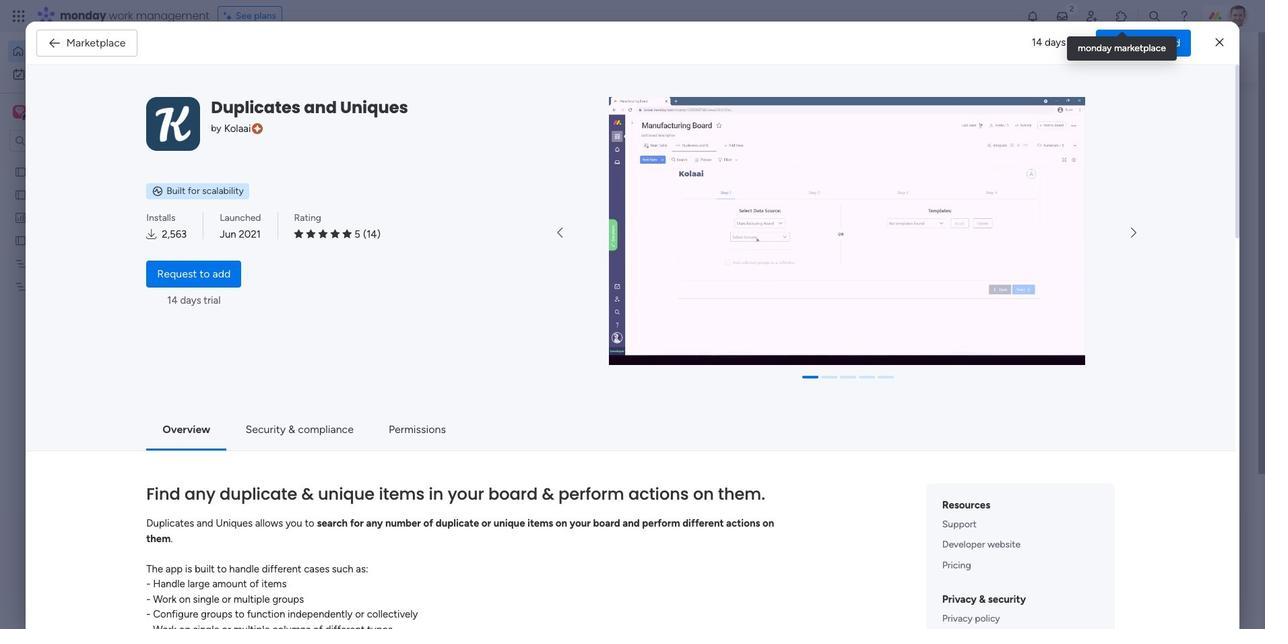 Task type: vqa. For each thing, say whether or not it's contained in the screenshot.
your to the top
no



Task type: describe. For each thing, give the bounding box(es) containing it.
select product image
[[12, 9, 26, 23]]

dapulse x slim image
[[1216, 35, 1224, 51]]

component image
[[265, 432, 278, 444]]

1 check circle image from the top
[[1023, 127, 1031, 137]]

terry turtle image
[[280, 603, 307, 629]]

marketplace arrow right image
[[1131, 228, 1136, 238]]

0 vertical spatial option
[[8, 40, 164, 62]]

3 star image from the left
[[330, 229, 340, 239]]

1 vertical spatial public board image
[[14, 188, 27, 201]]

close update feed (inbox) image
[[249, 507, 265, 524]]

1 vertical spatial option
[[0, 159, 172, 162]]

invite members image
[[1085, 9, 1099, 23]]

public board image
[[14, 234, 27, 247]]

notifications image
[[1026, 9, 1040, 23]]

help center element
[[1003, 556, 1205, 610]]

help image
[[1178, 9, 1191, 23]]

2 image
[[1066, 1, 1078, 16]]

app logo image
[[146, 97, 200, 151]]

2 circle o image from the top
[[1023, 195, 1031, 205]]

2 workspace image from the left
[[15, 104, 24, 119]]

templates image image
[[1015, 271, 1193, 364]]

see plans image
[[223, 9, 236, 24]]

workspace selection element
[[13, 104, 113, 121]]

v2 user feedback image
[[1014, 50, 1024, 65]]

1 star image from the left
[[294, 229, 304, 239]]

built for scalability element
[[146, 183, 249, 199]]

2 check circle image from the top
[[1023, 144, 1031, 154]]

2 star image from the left
[[318, 229, 328, 239]]

search everything image
[[1148, 9, 1162, 23]]



Task type: locate. For each thing, give the bounding box(es) containing it.
close recently visited image
[[249, 110, 265, 126]]

0 vertical spatial public board image
[[14, 165, 27, 178]]

2 horizontal spatial star image
[[330, 229, 340, 239]]

2 vertical spatial public board image
[[265, 411, 280, 426]]

0 vertical spatial public dashboard image
[[14, 211, 27, 224]]

circle o image
[[1023, 178, 1031, 188]]

0 horizontal spatial star image
[[306, 229, 316, 239]]

list box
[[0, 157, 172, 479]]

1 vertical spatial check circle image
[[1023, 144, 1031, 154]]

star image
[[306, 229, 316, 239], [318, 229, 328, 239], [330, 229, 340, 239]]

1 vertical spatial circle o image
[[1023, 195, 1031, 205]]

1 horizontal spatial star image
[[318, 229, 328, 239]]

marketplace arrow left image
[[558, 228, 563, 238]]

1 vertical spatial public dashboard image
[[741, 246, 756, 261]]

monday marketplace image
[[1115, 9, 1129, 23]]

update feed image
[[1056, 9, 1069, 23]]

1 workspace image from the left
[[13, 104, 26, 119]]

terry turtle image right help icon
[[1228, 5, 1249, 27]]

v2 download image
[[146, 227, 156, 242]]

1 horizontal spatial public dashboard image
[[741, 246, 756, 261]]

v2 bolt switch image
[[1119, 50, 1126, 65]]

circle o image down circle o icon
[[1023, 195, 1031, 205]]

workspace image
[[13, 104, 26, 119], [15, 104, 24, 119]]

1 vertical spatial terry turtle image
[[280, 554, 307, 581]]

0 vertical spatial circle o image
[[1023, 161, 1031, 171]]

0 vertical spatial check circle image
[[1023, 127, 1031, 137]]

terry turtle image up terry turtle icon in the bottom left of the page
[[280, 554, 307, 581]]

circle o image
[[1023, 161, 1031, 171], [1023, 195, 1031, 205]]

star image
[[294, 229, 304, 239], [342, 229, 352, 239]]

public board image
[[14, 165, 27, 178], [14, 188, 27, 201], [265, 411, 280, 426]]

1 circle o image from the top
[[1023, 161, 1031, 171]]

2 star image from the left
[[342, 229, 352, 239]]

1 star image from the left
[[306, 229, 316, 239]]

0 horizontal spatial star image
[[294, 229, 304, 239]]

0 vertical spatial terry turtle image
[[1228, 5, 1249, 27]]

circle o image up circle o icon
[[1023, 161, 1031, 171]]

option down workspace selection element
[[0, 159, 172, 162]]

1 horizontal spatial star image
[[342, 229, 352, 239]]

check circle image
[[1023, 127, 1031, 137], [1023, 144, 1031, 154]]

public dashboard image
[[14, 211, 27, 224], [741, 246, 756, 261]]

quick search results list box
[[249, 126, 970, 470]]

terry turtle image
[[1228, 5, 1249, 27], [280, 554, 307, 581]]

2 element
[[384, 507, 401, 524]]

0 horizontal spatial public dashboard image
[[14, 211, 27, 224]]

option
[[8, 40, 164, 62], [0, 159, 172, 162]]

option up workspace selection element
[[8, 40, 164, 62]]

0 horizontal spatial terry turtle image
[[280, 554, 307, 581]]

1 horizontal spatial terry turtle image
[[1228, 5, 1249, 27]]



